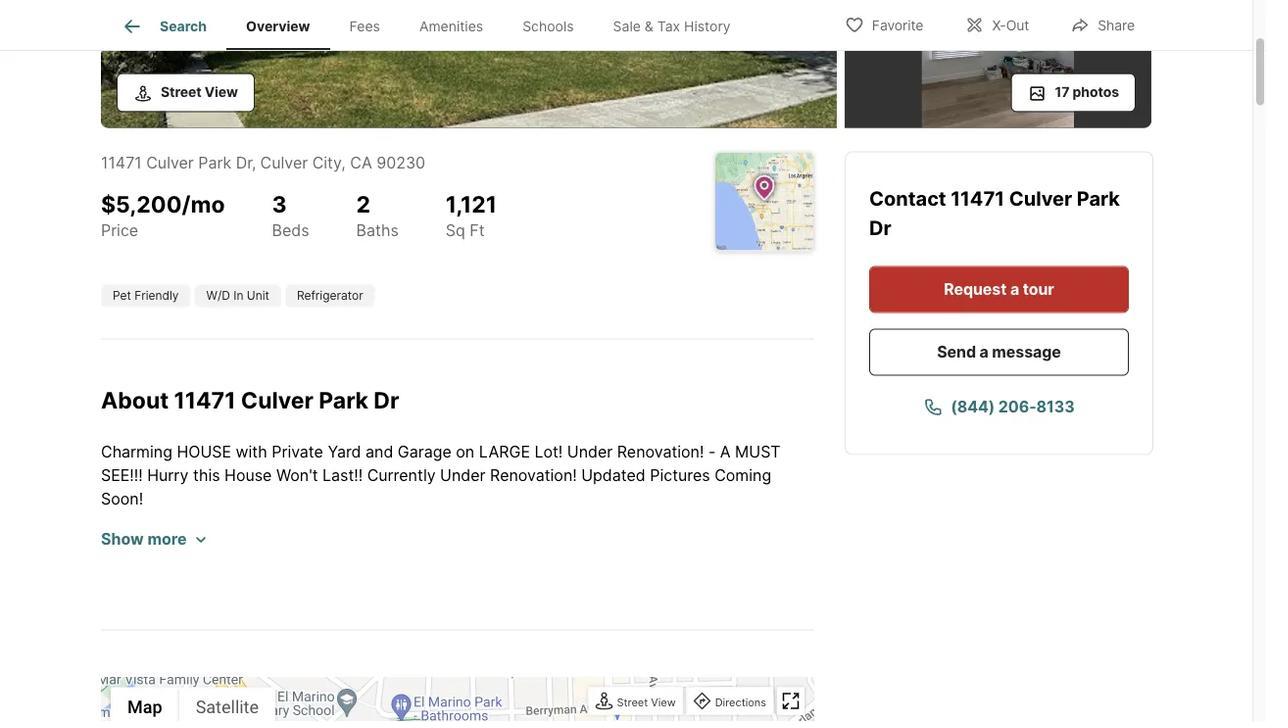 Task type: locate. For each thing, give the bounding box(es) containing it.
coming
[[715, 466, 772, 485]]

11471 for 11471 culver park dr
[[951, 186, 1005, 210]]

0 vertical spatial park
[[198, 153, 232, 173]]

with
[[236, 443, 268, 462]]

11471 up house
[[174, 387, 236, 414]]

house
[[177, 443, 231, 462]]

& left 'tax'
[[645, 18, 654, 35]]

1 horizontal spatial dr
[[374, 387, 400, 414]]

new up the map popup button
[[101, 654, 137, 673]]

1 horizontal spatial park
[[319, 387, 369, 414]]

large
[[479, 443, 530, 462]]

1 horizontal spatial street
[[617, 696, 648, 709]]

1 vertical spatial throughout
[[326, 654, 408, 673]]

fees tab
[[330, 3, 400, 50]]

x-out
[[993, 17, 1030, 34]]

street view button left directions button at the bottom
[[591, 690, 681, 716]]

view
[[205, 84, 238, 101], [651, 696, 676, 709]]

schools
[[523, 18, 574, 35]]

0 horizontal spatial view
[[205, 84, 238, 101]]

new left flooring
[[101, 631, 137, 650]]

2 vertical spatial 11471
[[174, 387, 236, 414]]

0 vertical spatial &
[[645, 18, 654, 35]]

1 vertical spatial 11471
[[951, 186, 1005, 210]]

0 vertical spatial out
[[1007, 17, 1030, 34]]

1 vertical spatial &
[[244, 701, 254, 721]]

directions button
[[689, 690, 772, 716]]

1 horizontal spatial renovation!
[[618, 443, 704, 462]]

under down on
[[440, 466, 486, 485]]

send a message
[[938, 343, 1062, 362]]

fans
[[207, 678, 248, 697]]

last!!
[[323, 466, 363, 485]]

this
[[193, 466, 220, 485]]

1 vertical spatial a
[[980, 343, 989, 362]]

street view button down search
[[117, 73, 255, 112]]

amenities
[[420, 18, 484, 35]]

city
[[312, 153, 342, 173]]

, left the ca
[[342, 153, 346, 173]]

new left ceiling
[[101, 678, 137, 697]]

a
[[721, 443, 731, 462]]

1 horizontal spatial view
[[651, 696, 676, 709]]

1 horizontal spatial ,
[[342, 153, 346, 173]]

0 horizontal spatial dr
[[236, 153, 252, 173]]

paint:
[[141, 701, 191, 721]]

11471 inside 11471 culver park dr
[[951, 186, 1005, 210]]

a inside request a tour button
[[1011, 280, 1020, 299]]

park
[[198, 153, 232, 173], [1077, 186, 1121, 210], [319, 387, 369, 414]]

2 vertical spatial dr
[[374, 387, 400, 414]]

street for top street view button
[[161, 84, 202, 101]]

1 vertical spatial street view button
[[591, 690, 681, 716]]

1 vertical spatial out
[[258, 701, 285, 721]]

new
[[101, 631, 137, 650], [101, 654, 137, 673], [101, 678, 137, 697], [101, 701, 137, 721]]

0 vertical spatial under
[[568, 443, 613, 462]]

a
[[1011, 280, 1020, 299], [980, 343, 989, 362]]

park for 11471 culver park dr
[[1077, 186, 1121, 210]]

1 horizontal spatial 11471
[[174, 387, 236, 414]]

0 horizontal spatial street view
[[161, 84, 238, 101]]

dr inside 11471 culver park dr
[[870, 216, 892, 240]]

view down search
[[205, 84, 238, 101]]

-
[[709, 443, 716, 462]]

1 , from the left
[[252, 153, 257, 173]]

1 vertical spatial under
[[440, 466, 486, 485]]

out inside x-out 'button'
[[1007, 17, 1030, 34]]

11471 culver park dr , culver city , ca 90230
[[101, 153, 426, 173]]

renovation!
[[618, 443, 704, 462], [490, 466, 577, 485]]

map entry image
[[716, 152, 814, 251]]

street view button
[[117, 73, 255, 112], [591, 690, 681, 716]]

0 vertical spatial dr
[[236, 153, 252, 173]]

3 beds
[[272, 191, 309, 240]]

blinds
[[265, 654, 321, 673]]

overview
[[246, 18, 310, 35]]

culver up the 3
[[260, 153, 308, 173]]

1 vertical spatial park
[[1077, 186, 1121, 210]]

1 horizontal spatial street view button
[[591, 690, 681, 716]]

renovation! up pictures
[[618, 443, 704, 462]]

11471 up request
[[951, 186, 1005, 210]]

& down in
[[244, 701, 254, 721]]

and
[[366, 443, 394, 462]]

sq
[[446, 221, 466, 240]]

map
[[127, 697, 162, 718]]

1 horizontal spatial a
[[1011, 280, 1020, 299]]

0 vertical spatial 11471
[[101, 153, 142, 173]]

under up updated
[[568, 443, 613, 462]]

tab list
[[101, 0, 767, 50]]

0 horizontal spatial 11471
[[101, 153, 142, 173]]

renovation! down lot!
[[490, 466, 577, 485]]

view left directions button at the bottom
[[651, 696, 676, 709]]

throughout up 'bedrooms'
[[326, 654, 408, 673]]

out
[[1007, 17, 1030, 34], [258, 701, 285, 721]]

a left tour
[[1011, 280, 1020, 299]]

x-
[[993, 17, 1007, 34]]

2 horizontal spatial park
[[1077, 186, 1121, 210]]

out left share button
[[1007, 17, 1030, 34]]

image image
[[101, 0, 837, 128], [845, 0, 1152, 128]]

90230
[[377, 153, 426, 173]]

friendly
[[135, 289, 179, 303]]

street view down search
[[161, 84, 238, 101]]

1 horizontal spatial &
[[645, 18, 654, 35]]

about 11471 culver park dr
[[101, 387, 400, 414]]

sale & tax history tab
[[594, 3, 751, 50]]

in
[[234, 289, 244, 303]]

a right send
[[980, 343, 989, 362]]

1 image image from the left
[[101, 0, 837, 128]]

share button
[[1054, 4, 1152, 45]]

2 horizontal spatial dr
[[870, 216, 892, 240]]

0 horizontal spatial street
[[161, 84, 202, 101]]

0 horizontal spatial park
[[198, 153, 232, 173]]

favorite
[[873, 17, 924, 34]]

menu bar
[[111, 688, 276, 723]]

street for the bottommost street view button
[[617, 696, 648, 709]]

culver up tour
[[1010, 186, 1073, 210]]

0 vertical spatial street
[[161, 84, 202, 101]]

ceiling
[[141, 678, 203, 697]]

tax
[[658, 18, 681, 35]]

0 horizontal spatial out
[[258, 701, 285, 721]]

1 horizontal spatial street view
[[617, 696, 676, 709]]

11471 up $5,200 at the left top of the page
[[101, 153, 142, 173]]

message
[[993, 343, 1062, 362]]

206-
[[999, 398, 1037, 417]]

0 vertical spatial street view button
[[117, 73, 255, 112]]

street view left directions button at the bottom
[[617, 696, 676, 709]]

culver up private
[[241, 387, 314, 414]]

a for request
[[1011, 280, 1020, 299]]

0 horizontal spatial renovation!
[[490, 466, 577, 485]]

pet friendly
[[113, 289, 179, 303]]

tab list containing search
[[101, 0, 767, 50]]

contact
[[870, 186, 951, 210]]

work:
[[184, 537, 235, 556]]

2 horizontal spatial 11471
[[951, 186, 1005, 210]]

1 vertical spatial dr
[[870, 216, 892, 240]]

street down search
[[161, 84, 202, 101]]

street left directions button at the bottom
[[617, 696, 648, 709]]

11471
[[101, 153, 142, 173], [951, 186, 1005, 210], [174, 387, 236, 414]]

park for 11471 culver park dr , culver city , ca 90230
[[198, 153, 232, 173]]

&
[[645, 18, 654, 35], [244, 701, 254, 721]]

0 vertical spatial a
[[1011, 280, 1020, 299]]

under
[[568, 443, 613, 462], [440, 466, 486, 485]]

menu bar containing map
[[111, 688, 276, 723]]

throughout up 2"
[[225, 631, 307, 650]]

new flooring throughout new horizontal 2" blinds throughout new ceiling fans in bedrooms new paint: inside & out
[[101, 631, 408, 721]]

0 vertical spatial street view
[[161, 84, 238, 101]]

a inside send a message button
[[980, 343, 989, 362]]

(844) 206-8133 button
[[870, 384, 1130, 431]]

0 horizontal spatial image image
[[101, 0, 837, 128]]

0 horizontal spatial a
[[980, 343, 989, 362]]

price
[[101, 221, 138, 240]]

0 horizontal spatial under
[[440, 466, 486, 485]]

1 horizontal spatial out
[[1007, 17, 1030, 34]]

request
[[945, 280, 1007, 299]]

hurry
[[147, 466, 189, 485]]

street
[[161, 84, 202, 101], [617, 696, 648, 709]]

2 baths
[[357, 191, 399, 240]]

culver
[[146, 153, 194, 173], [260, 153, 308, 173], [1010, 186, 1073, 210], [241, 387, 314, 414]]

x-out button
[[949, 4, 1047, 45]]

0 horizontal spatial throughout
[[225, 631, 307, 650]]

schools tab
[[503, 3, 594, 50]]

1 horizontal spatial image image
[[845, 0, 1152, 128]]

, left city
[[252, 153, 257, 173]]

1 vertical spatial street
[[617, 696, 648, 709]]

inside
[[195, 701, 239, 721]]

1 horizontal spatial throughout
[[326, 654, 408, 673]]

park inside 11471 culver park dr
[[1077, 186, 1121, 210]]

0 horizontal spatial ,
[[252, 153, 257, 173]]

garage
[[398, 443, 452, 462]]

17 photos
[[1056, 84, 1120, 101]]

1 vertical spatial street view
[[617, 696, 676, 709]]

new left paint: at the bottom left of page
[[101, 701, 137, 721]]

0 horizontal spatial street view button
[[117, 73, 255, 112]]

& inside new flooring throughout new horizontal 2" blinds throughout new ceiling fans in bedrooms new paint: inside & out
[[244, 701, 254, 721]]

private
[[272, 443, 324, 462]]

0 horizontal spatial &
[[244, 701, 254, 721]]

out down in
[[258, 701, 285, 721]]

send
[[938, 343, 977, 362]]



Task type: vqa. For each thing, say whether or not it's contained in the screenshot.
before
no



Task type: describe. For each thing, give the bounding box(es) containing it.
share
[[1099, 17, 1136, 34]]

1 vertical spatial view
[[651, 696, 676, 709]]

/mo
[[182, 191, 225, 218]]

1 new from the top
[[101, 631, 137, 650]]

8133
[[1037, 398, 1075, 417]]

3
[[272, 191, 287, 218]]

2
[[357, 191, 371, 218]]

w/d in unit
[[206, 289, 270, 303]]

1,121
[[446, 191, 497, 218]]

culver inside 11471 culver park dr
[[1010, 186, 1073, 210]]

fees
[[350, 18, 380, 35]]

currently
[[367, 466, 436, 485]]

2 image image from the left
[[845, 0, 1152, 128]]

in
[[252, 678, 265, 697]]

send a message button
[[870, 329, 1130, 376]]

out inside new flooring throughout new horizontal 2" blinds throughout new ceiling fans in bedrooms new paint: inside & out
[[258, 701, 285, 721]]

must
[[736, 443, 781, 462]]

17
[[1056, 84, 1070, 101]]

charming house with private yard and garage on large lot! under renovation! - a must see!!! hurry this house won't last!! currently under renovation!  updated pictures coming soon!
[[101, 443, 781, 509]]

satellite
[[196, 697, 259, 718]]

3 new from the top
[[101, 678, 137, 697]]

0 vertical spatial throughout
[[225, 631, 307, 650]]

ca
[[350, 153, 372, 173]]

0 vertical spatial renovation!
[[618, 443, 704, 462]]

of
[[158, 537, 179, 556]]

request a tour button
[[870, 266, 1130, 313]]

0 vertical spatial view
[[205, 84, 238, 101]]

show more button
[[101, 528, 206, 551]]

& inside 'sale & tax history' tab
[[645, 18, 654, 35]]

a for send
[[980, 343, 989, 362]]

scope of work:
[[101, 537, 235, 556]]

refrigerator
[[297, 289, 363, 303]]

11471 culver park dr
[[870, 186, 1121, 240]]

$5,200
[[101, 191, 182, 218]]

dr for 11471 culver park dr , culver city , ca 90230
[[236, 153, 252, 173]]

history
[[685, 18, 731, 35]]

pictures
[[650, 466, 711, 485]]

directions
[[716, 696, 767, 709]]

street view for the bottommost street view button
[[617, 696, 676, 709]]

1,121 sq ft
[[446, 191, 497, 240]]

won't
[[276, 466, 318, 485]]

$5,200 /mo price
[[101, 191, 225, 240]]

2 , from the left
[[342, 153, 346, 173]]

about
[[101, 387, 169, 414]]

1 vertical spatial renovation!
[[490, 466, 577, 485]]

search link
[[121, 15, 207, 38]]

(844) 206-8133
[[952, 398, 1075, 417]]

overview tab
[[227, 3, 330, 50]]

scope
[[101, 537, 154, 556]]

flooring
[[141, 631, 221, 650]]

sale
[[613, 18, 641, 35]]

2 new from the top
[[101, 654, 137, 673]]

charming
[[101, 443, 172, 462]]

see!!!
[[101, 466, 143, 485]]

show
[[101, 530, 144, 549]]

dr for 11471 culver park dr
[[870, 216, 892, 240]]

lot!
[[535, 443, 563, 462]]

pet
[[113, 289, 131, 303]]

map region
[[0, 430, 913, 723]]

1 horizontal spatial under
[[568, 443, 613, 462]]

2 vertical spatial park
[[319, 387, 369, 414]]

more
[[147, 530, 187, 549]]

sale & tax history
[[613, 18, 731, 35]]

baths
[[357, 221, 399, 240]]

favorite button
[[828, 4, 941, 45]]

satellite button
[[179, 688, 276, 723]]

culver up $5,200 at the left top of the page
[[146, 153, 194, 173]]

(844)
[[952, 398, 996, 417]]

beds
[[272, 221, 309, 240]]

updated
[[582, 466, 646, 485]]

17 photos button
[[1011, 73, 1137, 112]]

bedrooms
[[269, 678, 344, 697]]

4 new from the top
[[101, 701, 137, 721]]

11471 for 11471 culver park dr , culver city , ca 90230
[[101, 153, 142, 173]]

2"
[[245, 654, 261, 673]]

w/d
[[206, 289, 230, 303]]

street view for top street view button
[[161, 84, 238, 101]]

(844) 206-8133 link
[[870, 384, 1130, 431]]

photos
[[1073, 84, 1120, 101]]

soon!
[[101, 490, 143, 509]]

tour
[[1023, 280, 1055, 299]]

search
[[160, 18, 207, 35]]

ft
[[470, 221, 485, 240]]

horizontal
[[141, 654, 240, 673]]

map button
[[111, 688, 179, 723]]

show more
[[101, 530, 187, 549]]

amenities tab
[[400, 3, 503, 50]]

yard
[[328, 443, 361, 462]]

request a tour
[[945, 280, 1055, 299]]

unit
[[247, 289, 270, 303]]

house
[[225, 466, 272, 485]]



